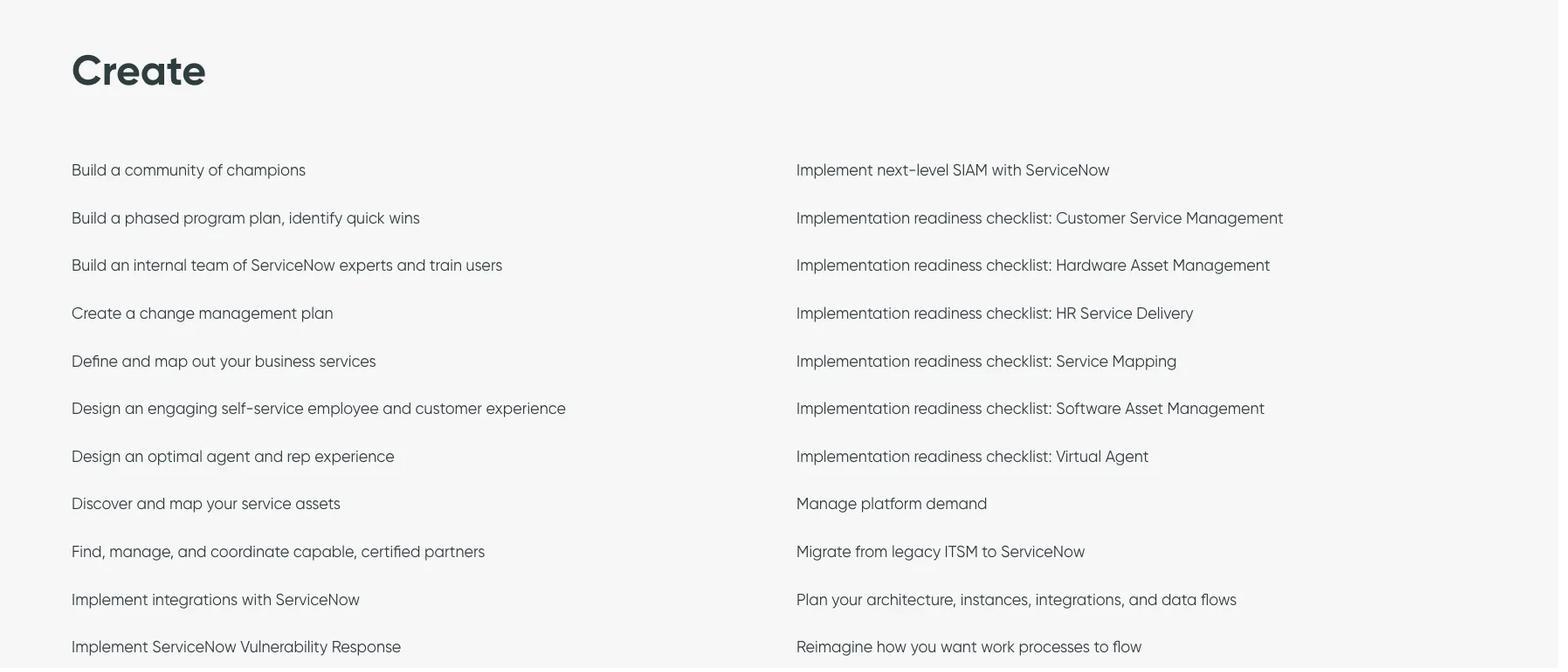 Task type: vqa. For each thing, say whether or not it's contained in the screenshot.
bottommost Engine
no



Task type: describe. For each thing, give the bounding box(es) containing it.
design an optimal agent and rep experience
[[72, 447, 395, 466]]

servicenow down integrations
[[152, 638, 237, 657]]

internal
[[133, 256, 187, 275]]

a for change
[[126, 304, 136, 323]]

design an optimal agent and rep experience link
[[72, 447, 395, 470]]

migrate from legacy itsm to servicenow link
[[797, 542, 1086, 566]]

train
[[430, 256, 462, 275]]

implementation readiness checklist: service mapping
[[797, 352, 1177, 371]]

implement next-level siam with servicenow link
[[797, 161, 1110, 184]]

management for implementation readiness checklist: software asset management
[[1168, 399, 1265, 418]]

and left train
[[397, 256, 426, 275]]

work
[[981, 638, 1015, 657]]

readiness for software
[[914, 399, 983, 418]]

and left rep
[[254, 447, 283, 466]]

management
[[199, 304, 297, 323]]

service for self-
[[254, 399, 304, 418]]

customer
[[1056, 208, 1126, 228]]

business
[[255, 352, 315, 371]]

map for out
[[155, 352, 188, 371]]

checklist: for virtual
[[987, 447, 1052, 466]]

create a change management plan link
[[72, 304, 333, 327]]

response
[[332, 638, 401, 657]]

manage
[[797, 495, 857, 514]]

implementation readiness checklist: hardware asset management link
[[797, 256, 1271, 280]]

manage,
[[109, 542, 174, 562]]

implement for implement next-level siam with servicenow
[[797, 161, 873, 180]]

service for management
[[1130, 208, 1182, 228]]

and down discover and map your service assets link
[[178, 542, 207, 562]]

quick
[[347, 208, 385, 228]]

and left customer at the left bottom of the page
[[383, 399, 412, 418]]

readiness for service
[[914, 352, 983, 371]]

implementation readiness checklist: hardware asset management
[[797, 256, 1271, 275]]

create a change management plan
[[72, 304, 333, 323]]

create for create a change management plan
[[72, 304, 122, 323]]

servicenow for with
[[1026, 161, 1110, 180]]

hardware
[[1056, 256, 1127, 275]]

engaging
[[148, 399, 218, 418]]

plan,
[[249, 208, 285, 228]]

implementation readiness checklist: customer service management link
[[797, 208, 1284, 232]]

a for phased
[[111, 208, 121, 228]]

1 vertical spatial your
[[207, 495, 238, 514]]

management for implementation readiness checklist: customer service management
[[1186, 208, 1284, 228]]

build a phased program plan, identify quick wins link
[[72, 208, 420, 232]]

implementation for implementation readiness checklist: virtual agent
[[797, 447, 910, 466]]

employee
[[308, 399, 379, 418]]

checklist: for hr
[[987, 304, 1052, 323]]

build a community of champions
[[72, 161, 306, 180]]

0 vertical spatial your
[[220, 352, 251, 371]]

identify
[[289, 208, 343, 228]]

change
[[139, 304, 195, 323]]

2 vertical spatial service
[[1056, 352, 1109, 371]]

rep
[[287, 447, 311, 466]]

experts
[[339, 256, 393, 275]]

0 horizontal spatial with
[[242, 590, 272, 609]]

platform
[[861, 495, 922, 514]]

implement integrations with servicenow
[[72, 590, 360, 609]]

implement servicenow vulnerability response link
[[72, 638, 401, 661]]

2 vertical spatial your
[[832, 590, 863, 609]]

manage platform demand
[[797, 495, 988, 514]]

hr
[[1056, 304, 1077, 323]]

discover
[[72, 495, 133, 514]]

service for your
[[242, 495, 292, 514]]

data
[[1162, 590, 1197, 609]]

implementation readiness checklist: virtual agent link
[[797, 447, 1149, 470]]

readiness for customer
[[914, 208, 983, 228]]

a for community
[[111, 161, 121, 180]]

processes
[[1019, 638, 1090, 657]]

assets
[[296, 495, 341, 514]]

management for implementation readiness checklist: hardware asset management
[[1173, 256, 1271, 275]]

readiness for hardware
[[914, 256, 983, 275]]

agent
[[207, 447, 250, 466]]

discover and map your service assets
[[72, 495, 341, 514]]

implementation readiness checklist: hr service delivery
[[797, 304, 1194, 323]]

integrations,
[[1036, 590, 1125, 609]]

optimal
[[148, 447, 203, 466]]

build a phased program plan, identify quick wins
[[72, 208, 420, 228]]

want
[[941, 638, 977, 657]]

design an engaging self-service employee and customer experience link
[[72, 399, 566, 423]]

how
[[877, 638, 907, 657]]

and right define
[[122, 352, 151, 371]]

self-
[[221, 399, 254, 418]]

1 horizontal spatial of
[[233, 256, 247, 275]]

implementation readiness checklist: hr service delivery link
[[797, 304, 1194, 327]]

phased
[[125, 208, 180, 228]]

coordinate
[[211, 542, 289, 562]]

demand
[[926, 495, 988, 514]]

find,
[[72, 542, 106, 562]]

implementation for implementation readiness checklist: customer service management
[[797, 208, 910, 228]]

define and map out your business services link
[[72, 352, 376, 375]]

build for build an internal team of servicenow experts and train users
[[72, 256, 107, 275]]

an for optimal
[[125, 447, 144, 466]]

reimagine how you want work processes to flow link
[[797, 638, 1143, 661]]

software
[[1056, 399, 1122, 418]]

servicenow for of
[[251, 256, 335, 275]]



Task type: locate. For each thing, give the bounding box(es) containing it.
asset inside the implementation readiness checklist: software asset management link
[[1125, 399, 1164, 418]]

2 vertical spatial an
[[125, 447, 144, 466]]

legacy
[[892, 542, 941, 562]]

implementation readiness checklist: software asset management link
[[797, 399, 1265, 423]]

2 vertical spatial management
[[1168, 399, 1265, 418]]

delivery
[[1137, 304, 1194, 323]]

implement next-level siam with servicenow
[[797, 161, 1110, 180]]

to inside migrate from legacy itsm to servicenow link
[[982, 542, 997, 562]]

partners
[[425, 542, 485, 562]]

0 horizontal spatial of
[[208, 161, 223, 180]]

program
[[183, 208, 245, 228]]

1 vertical spatial create
[[72, 304, 122, 323]]

design inside design an engaging self-service employee and customer experience link
[[72, 399, 121, 418]]

1 vertical spatial design
[[72, 447, 121, 466]]

management inside implementation readiness checklist: hardware asset management link
[[1173, 256, 1271, 275]]

plan
[[797, 590, 828, 609]]

1 build from the top
[[72, 161, 107, 180]]

build left the "community"
[[72, 161, 107, 180]]

1 design from the top
[[72, 399, 121, 418]]

0 vertical spatial with
[[992, 161, 1022, 180]]

find, manage, and coordinate capable, certified partners
[[72, 542, 485, 562]]

an left internal
[[111, 256, 130, 275]]

servicenow
[[1026, 161, 1110, 180], [251, 256, 335, 275], [1001, 542, 1086, 562], [276, 590, 360, 609], [152, 638, 237, 657]]

build inside "link"
[[72, 208, 107, 228]]

implementation
[[797, 208, 910, 228], [797, 256, 910, 275], [797, 304, 910, 323], [797, 352, 910, 371], [797, 399, 910, 418], [797, 447, 910, 466]]

1 vertical spatial service
[[242, 495, 292, 514]]

an
[[111, 256, 130, 275], [125, 399, 144, 418], [125, 447, 144, 466]]

with right siam
[[992, 161, 1022, 180]]

of inside 'link'
[[208, 161, 223, 180]]

implementation readiness checklist: service mapping link
[[797, 352, 1177, 375]]

community
[[125, 161, 204, 180]]

servicenow down identify on the top left
[[251, 256, 335, 275]]

design up discover
[[72, 447, 121, 466]]

with down the coordinate at the bottom left of the page
[[242, 590, 272, 609]]

build left internal
[[72, 256, 107, 275]]

servicenow for to
[[1001, 542, 1086, 562]]

an left optimal
[[125, 447, 144, 466]]

itsm
[[945, 542, 978, 562]]

checklist: down the implementation readiness checklist: software asset management link
[[987, 447, 1052, 466]]

implementation for implementation readiness checklist: service mapping
[[797, 352, 910, 371]]

implementation for implementation readiness checklist: software asset management
[[797, 399, 910, 418]]

out
[[192, 352, 216, 371]]

1 vertical spatial build
[[72, 208, 107, 228]]

implementation for implementation readiness checklist: hardware asset management
[[797, 256, 910, 275]]

1 vertical spatial experience
[[315, 447, 395, 466]]

1 horizontal spatial experience
[[486, 399, 566, 418]]

3 build from the top
[[72, 256, 107, 275]]

6 implementation from the top
[[797, 447, 910, 466]]

architecture,
[[867, 590, 957, 609]]

2 checklist: from the top
[[987, 256, 1052, 275]]

capable,
[[293, 542, 357, 562]]

asset down mapping
[[1125, 399, 1164, 418]]

migrate from legacy itsm to servicenow
[[797, 542, 1086, 562]]

build for build a phased program plan, identify quick wins
[[72, 208, 107, 228]]

virtual
[[1056, 447, 1102, 466]]

1 vertical spatial with
[[242, 590, 272, 609]]

experience inside design an engaging self-service employee and customer experience link
[[486, 399, 566, 418]]

experience
[[486, 399, 566, 418], [315, 447, 395, 466]]

asset for software
[[1125, 399, 1164, 418]]

build a community of champions link
[[72, 161, 306, 184]]

1 vertical spatial implement
[[72, 590, 148, 609]]

checklist: for software
[[987, 399, 1052, 418]]

next-
[[877, 161, 917, 180]]

1 vertical spatial map
[[169, 495, 203, 514]]

experience down employee
[[315, 447, 395, 466]]

1 vertical spatial service
[[1081, 304, 1133, 323]]

1 checklist: from the top
[[987, 208, 1052, 228]]

instances,
[[961, 590, 1032, 609]]

checklist: up implementation readiness checklist: hardware asset management at the top right
[[987, 208, 1052, 228]]

design for design an optimal agent and rep experience
[[72, 447, 121, 466]]

a left the "community"
[[111, 161, 121, 180]]

service for delivery
[[1081, 304, 1133, 323]]

implement servicenow vulnerability response
[[72, 638, 401, 657]]

readiness
[[914, 208, 983, 228], [914, 256, 983, 275], [914, 304, 983, 323], [914, 352, 983, 371], [914, 399, 983, 418], [914, 447, 983, 466]]

1 vertical spatial a
[[111, 208, 121, 228]]

implementation for implementation readiness checklist: hr service delivery
[[797, 304, 910, 323]]

discover and map your service assets link
[[72, 495, 341, 518]]

experience right customer at the left bottom of the page
[[486, 399, 566, 418]]

asset up delivery
[[1131, 256, 1169, 275]]

servicenow down capable,
[[276, 590, 360, 609]]

a
[[111, 161, 121, 180], [111, 208, 121, 228], [126, 304, 136, 323]]

and
[[397, 256, 426, 275], [122, 352, 151, 371], [383, 399, 412, 418], [254, 447, 283, 466], [137, 495, 165, 514], [178, 542, 207, 562], [1129, 590, 1158, 609]]

0 vertical spatial management
[[1186, 208, 1284, 228]]

checklist: down the implementation readiness checklist: customer service management link
[[987, 256, 1052, 275]]

checklist: up implementation readiness checklist: software asset management
[[987, 352, 1052, 371]]

customer
[[416, 399, 482, 418]]

0 vertical spatial an
[[111, 256, 130, 275]]

implementation readiness checklist: customer service management
[[797, 208, 1284, 228]]

5 implementation from the top
[[797, 399, 910, 418]]

checklist: left hr in the top right of the page
[[987, 304, 1052, 323]]

2 create from the top
[[72, 304, 122, 323]]

of right team
[[233, 256, 247, 275]]

from
[[856, 542, 888, 562]]

map
[[155, 352, 188, 371], [169, 495, 203, 514]]

and up manage,
[[137, 495, 165, 514]]

asset for hardware
[[1131, 256, 1169, 275]]

readiness up 'implementation readiness checklist: hr service delivery'
[[914, 256, 983, 275]]

reimagine how you want work processes to flow
[[797, 638, 1143, 657]]

services
[[319, 352, 376, 371]]

mapping
[[1113, 352, 1177, 371]]

checklist: for service
[[987, 352, 1052, 371]]

readiness for hr
[[914, 304, 983, 323]]

0 vertical spatial of
[[208, 161, 223, 180]]

build inside 'link'
[[72, 161, 107, 180]]

define and map out your business services
[[72, 352, 376, 371]]

build
[[72, 161, 107, 180], [72, 208, 107, 228], [72, 256, 107, 275]]

2 implementation from the top
[[797, 256, 910, 275]]

asset
[[1131, 256, 1169, 275], [1125, 399, 1164, 418]]

service down business
[[254, 399, 304, 418]]

team
[[191, 256, 229, 275]]

users
[[466, 256, 503, 275]]

4 implementation from the top
[[797, 352, 910, 371]]

checklist:
[[987, 208, 1052, 228], [987, 256, 1052, 275], [987, 304, 1052, 323], [987, 352, 1052, 371], [987, 399, 1052, 418], [987, 447, 1052, 466]]

5 checklist: from the top
[[987, 399, 1052, 418]]

create for create
[[72, 44, 206, 96]]

manage platform demand link
[[797, 495, 988, 518]]

0 vertical spatial create
[[72, 44, 206, 96]]

a inside 'link'
[[111, 161, 121, 180]]

implement
[[797, 161, 873, 180], [72, 590, 148, 609], [72, 638, 148, 657]]

0 horizontal spatial to
[[982, 542, 997, 562]]

1 create from the top
[[72, 44, 206, 96]]

a left phased
[[111, 208, 121, 228]]

2 design from the top
[[72, 447, 121, 466]]

3 implementation from the top
[[797, 304, 910, 323]]

service right hr in the top right of the page
[[1081, 304, 1133, 323]]

readiness down implement next-level siam with servicenow link
[[914, 208, 983, 228]]

0 vertical spatial asset
[[1131, 256, 1169, 275]]

2 vertical spatial build
[[72, 256, 107, 275]]

integrations
[[152, 590, 238, 609]]

0 vertical spatial experience
[[486, 399, 566, 418]]

to inside reimagine how you want work processes to flow 'link'
[[1094, 638, 1109, 657]]

design inside design an optimal agent and rep experience link
[[72, 447, 121, 466]]

and left data
[[1129, 590, 1158, 609]]

certified
[[361, 542, 421, 562]]

build left phased
[[72, 208, 107, 228]]

service up find, manage, and coordinate capable, certified partners
[[242, 495, 292, 514]]

to left flow
[[1094, 638, 1109, 657]]

map for your
[[169, 495, 203, 514]]

management inside the implementation readiness checklist: customer service management link
[[1186, 208, 1284, 228]]

a inside "link"
[[111, 208, 121, 228]]

3 readiness from the top
[[914, 304, 983, 323]]

your right "out"
[[220, 352, 251, 371]]

design down define
[[72, 399, 121, 418]]

create
[[72, 44, 206, 96], [72, 304, 122, 323]]

2 vertical spatial a
[[126, 304, 136, 323]]

6 readiness from the top
[[914, 447, 983, 466]]

1 vertical spatial of
[[233, 256, 247, 275]]

2 readiness from the top
[[914, 256, 983, 275]]

3 checklist: from the top
[[987, 304, 1052, 323]]

1 horizontal spatial to
[[1094, 638, 1109, 657]]

of
[[208, 161, 223, 180], [233, 256, 247, 275]]

readiness up implementation readiness checklist: service mapping
[[914, 304, 983, 323]]

a left change
[[126, 304, 136, 323]]

champions
[[226, 161, 306, 180]]

1 horizontal spatial with
[[992, 161, 1022, 180]]

an for internal
[[111, 256, 130, 275]]

plan
[[301, 304, 333, 323]]

0 vertical spatial build
[[72, 161, 107, 180]]

vulnerability
[[240, 638, 328, 657]]

wins
[[389, 208, 420, 228]]

2 vertical spatial implement
[[72, 638, 148, 657]]

readiness up demand
[[914, 447, 983, 466]]

you
[[911, 638, 937, 657]]

design an engaging self-service employee and customer experience
[[72, 399, 566, 418]]

your right plan
[[832, 590, 863, 609]]

flow
[[1113, 638, 1143, 657]]

management
[[1186, 208, 1284, 228], [1173, 256, 1271, 275], [1168, 399, 1265, 418]]

plan your architecture, instances, integrations, and data flows
[[797, 590, 1237, 609]]

build for build a community of champions
[[72, 161, 107, 180]]

plan your architecture, instances, integrations, and data flows link
[[797, 590, 1237, 614]]

0 vertical spatial service
[[1130, 208, 1182, 228]]

service
[[1130, 208, 1182, 228], [1081, 304, 1133, 323], [1056, 352, 1109, 371]]

0 horizontal spatial experience
[[315, 447, 395, 466]]

your down design an optimal agent and rep experience link
[[207, 495, 238, 514]]

build an internal team of servicenow experts and train users
[[72, 256, 503, 275]]

to right 'itsm'
[[982, 542, 997, 562]]

readiness up implementation readiness checklist: virtual agent
[[914, 399, 983, 418]]

0 vertical spatial design
[[72, 399, 121, 418]]

implement for implement integrations with servicenow
[[72, 590, 148, 609]]

design for design an engaging self-service employee and customer experience
[[72, 399, 121, 418]]

define
[[72, 352, 118, 371]]

asset inside implementation readiness checklist: hardware asset management link
[[1131, 256, 1169, 275]]

agent
[[1106, 447, 1149, 466]]

0 vertical spatial to
[[982, 542, 997, 562]]

checklist: for hardware
[[987, 256, 1052, 275]]

checklist: for customer
[[987, 208, 1052, 228]]

checklist: down 'implementation readiness checklist: service mapping' link
[[987, 399, 1052, 418]]

an for engaging
[[125, 399, 144, 418]]

1 vertical spatial management
[[1173, 256, 1271, 275]]

service right customer at top right
[[1130, 208, 1182, 228]]

servicenow up customer at top right
[[1026, 161, 1110, 180]]

map left "out"
[[155, 352, 188, 371]]

0 vertical spatial service
[[254, 399, 304, 418]]

find, manage, and coordinate capable, certified partners link
[[72, 542, 485, 566]]

5 readiness from the top
[[914, 399, 983, 418]]

implement for implement servicenow vulnerability response
[[72, 638, 148, 657]]

0 vertical spatial a
[[111, 161, 121, 180]]

0 vertical spatial implement
[[797, 161, 873, 180]]

experience inside design an optimal agent and rep experience link
[[315, 447, 395, 466]]

an left engaging
[[125, 399, 144, 418]]

readiness down implementation readiness checklist: hr service delivery link
[[914, 352, 983, 371]]

of up program
[[208, 161, 223, 180]]

implementation readiness checklist: virtual agent
[[797, 447, 1149, 466]]

map down optimal
[[169, 495, 203, 514]]

4 readiness from the top
[[914, 352, 983, 371]]

servicenow up "plan your architecture, instances, integrations, and data flows"
[[1001, 542, 1086, 562]]

0 vertical spatial map
[[155, 352, 188, 371]]

1 vertical spatial to
[[1094, 638, 1109, 657]]

service up software
[[1056, 352, 1109, 371]]

readiness for virtual
[[914, 447, 983, 466]]

migrate
[[797, 542, 852, 562]]

1 vertical spatial an
[[125, 399, 144, 418]]

level
[[917, 161, 949, 180]]

to
[[982, 542, 997, 562], [1094, 638, 1109, 657]]

1 implementation from the top
[[797, 208, 910, 228]]

4 checklist: from the top
[[987, 352, 1052, 371]]

management inside the implementation readiness checklist: software asset management link
[[1168, 399, 1265, 418]]

flows
[[1201, 590, 1237, 609]]

2 build from the top
[[72, 208, 107, 228]]

implement integrations with servicenow link
[[72, 590, 360, 614]]

1 vertical spatial asset
[[1125, 399, 1164, 418]]

6 checklist: from the top
[[987, 447, 1052, 466]]

1 readiness from the top
[[914, 208, 983, 228]]



